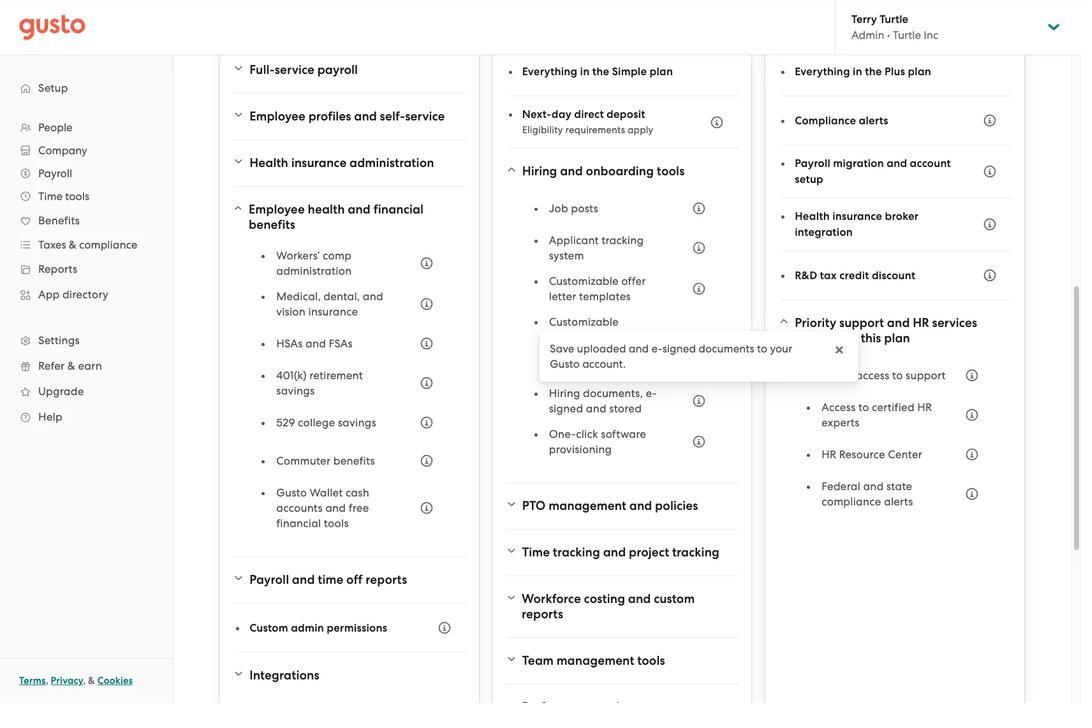 Task type: describe. For each thing, give the bounding box(es) containing it.
accounts
[[276, 502, 323, 515]]

gusto inside save uploaded and e-signed documents to your gusto account.
[[550, 358, 580, 371]]

hr for and
[[913, 316, 930, 331]]

payroll button
[[13, 162, 160, 185]]

& for compliance
[[69, 239, 77, 251]]

management for team
[[557, 654, 635, 669]]

and inside medical, dental, and vision insurance
[[363, 290, 383, 303]]

your
[[770, 343, 793, 355]]

vision
[[276, 306, 306, 318]]

time tracking and project tracking button
[[506, 538, 739, 568]]

people button
[[13, 116, 160, 139]]

and inside save uploaded and e-signed documents to your gusto account.
[[629, 343, 649, 355]]

529
[[276, 417, 295, 429]]

benefits link
[[13, 209, 160, 232]]

payroll for payroll and time off reports
[[250, 573, 289, 588]]

administration for comp
[[276, 265, 352, 278]]

requirements
[[566, 124, 625, 136]]

and inside hiring documents, e- signed and stored
[[586, 403, 607, 415]]

& for earn
[[67, 360, 75, 373]]

benefits inside employee health and financial benefits
[[249, 218, 296, 232]]

signed inside save uploaded and e-signed documents to your gusto account.
[[663, 343, 696, 355]]

payroll and time off reports
[[250, 573, 407, 588]]

in for plus
[[853, 65, 863, 78]]

fsas
[[329, 338, 353, 350]]

the for simple
[[593, 65, 609, 78]]

profiles
[[309, 109, 351, 124]]

account
[[910, 157, 951, 170]]

administration for insurance
[[350, 156, 434, 170]]

medical, dental, and vision insurance
[[276, 290, 383, 318]]

provisioning
[[549, 443, 612, 456]]

workforce
[[522, 592, 581, 607]]

gusto wallet cash accounts and free financial tools
[[276, 487, 369, 530]]

in for simple
[[580, 65, 590, 78]]

onboarding inside dropdown button
[[586, 164, 654, 179]]

plan inside priority support and hr services included in this plan
[[884, 331, 911, 346]]

support inside priority support and hr services included in this plan
[[840, 316, 884, 331]]

save uploaded and e-signed documents to your gusto account.
[[550, 343, 793, 371]]

employee profiles and self-service button
[[233, 101, 466, 132]]

and inside employee health and financial benefits
[[348, 202, 371, 217]]

permissions
[[327, 622, 387, 635]]

everything in the simple plan
[[522, 65, 673, 78]]

401(k) retirement savings
[[276, 369, 363, 398]]

savings for retirement
[[276, 385, 315, 398]]

dental,
[[324, 290, 360, 303]]

compliance alerts
[[795, 114, 889, 127]]

insurance inside medical, dental, and vision insurance
[[308, 306, 358, 318]]

0 vertical spatial alerts
[[859, 114, 889, 127]]

day
[[552, 108, 572, 121]]

payroll for payroll migration and account setup
[[795, 157, 831, 170]]

upgrade
[[38, 385, 84, 398]]

integrations
[[250, 669, 320, 683]]

health insurance administration button
[[233, 148, 466, 179]]

retirement
[[310, 369, 363, 382]]

gusto navigation element
[[0, 55, 172, 450]]

health for health insurance broker integration
[[795, 210, 830, 223]]

letter
[[549, 290, 577, 303]]

employee health and financial benefits
[[249, 202, 424, 232]]

privacy link
[[51, 676, 83, 687]]

1 vertical spatial turtle
[[893, 29, 921, 41]]

pto management and policies
[[522, 499, 698, 514]]

services
[[933, 316, 978, 331]]

and left fsas
[[306, 338, 326, 350]]

access
[[856, 369, 890, 382]]

insurance for broker
[[833, 210, 883, 223]]

taxes
[[38, 239, 66, 251]]

and inside workforce costing and custom reports
[[628, 592, 651, 607]]

workforce costing and custom reports button
[[506, 584, 739, 630]]

custom admin permissions
[[250, 622, 387, 635]]

integration
[[795, 226, 853, 239]]

time for time tools
[[38, 190, 63, 203]]

hiring for hiring and onboarding tools
[[522, 164, 557, 179]]

hr resource center
[[822, 449, 923, 461]]

reports link
[[13, 258, 160, 281]]

credit
[[840, 269, 869, 282]]

terry turtle admin • turtle inc
[[852, 13, 939, 41]]

job posts
[[549, 202, 598, 215]]

alerts inside federal and state compliance alerts
[[884, 496, 913, 509]]

0 vertical spatial turtle
[[880, 13, 909, 26]]

priority support and hr services included in this plan
[[795, 316, 978, 346]]

compliance inside federal and state compliance alerts
[[822, 496, 882, 509]]

system
[[549, 249, 584, 262]]

hr for certified
[[918, 401, 932, 414]]

app directory
[[38, 288, 108, 301]]

migration
[[834, 157, 884, 170]]

college
[[298, 417, 335, 429]]

and inside customizable onboarding checklist for employees and managers
[[607, 346, 628, 359]]

refer & earn link
[[13, 355, 160, 378]]

terry
[[852, 13, 877, 26]]

2 vertical spatial hr
[[822, 449, 837, 461]]

and inside priority support and hr services included in this plan
[[887, 316, 910, 331]]

people
[[38, 121, 73, 134]]

company button
[[13, 139, 160, 162]]

tax
[[820, 269, 837, 282]]

service inside full-service payroll dropdown button
[[275, 63, 315, 77]]

to inside access to certified hr experts
[[859, 401, 869, 414]]

529 college savings
[[276, 417, 376, 429]]

payroll migration and account setup
[[795, 157, 951, 186]]

hsas and fsas
[[276, 338, 353, 350]]

time
[[318, 573, 344, 588]]

terms
[[19, 676, 46, 687]]

home image
[[19, 14, 85, 40]]

list containing faster access to support
[[808, 362, 986, 520]]

support inside list
[[906, 369, 946, 382]]

health insurance broker integration
[[795, 210, 919, 239]]

payroll
[[318, 63, 358, 77]]

cash
[[346, 487, 369, 500]]

experts
[[822, 417, 860, 429]]

policies
[[655, 499, 698, 514]]

one-click software provisioning
[[549, 428, 646, 456]]

employee for employee profiles and self-service
[[250, 109, 306, 124]]

hiring for hiring documents, e- signed and stored
[[549, 387, 580, 400]]

customizable offer letter templates
[[549, 275, 646, 303]]

2 vertical spatial &
[[88, 676, 95, 687]]

earn
[[78, 360, 102, 373]]

job
[[549, 202, 568, 215]]

employee profiles and self-service
[[250, 109, 445, 124]]

time tracking and project tracking
[[522, 546, 720, 560]]

eligibility
[[522, 124, 563, 136]]



Task type: locate. For each thing, give the bounding box(es) containing it.
0 vertical spatial savings
[[276, 385, 315, 398]]

1 horizontal spatial service
[[405, 109, 445, 124]]

signed up one- in the bottom of the page
[[549, 403, 583, 415]]

next-
[[522, 108, 552, 121]]

employee health and financial benefits button
[[233, 195, 466, 241]]

hr left services
[[913, 316, 930, 331]]

e- inside save uploaded and e-signed documents to your gusto account.
[[652, 343, 663, 355]]

access to certified hr experts
[[822, 401, 932, 429]]

benefits inside list
[[333, 455, 375, 468]]

1 vertical spatial onboarding
[[549, 331, 610, 344]]

and left for
[[629, 343, 649, 355]]

hr right certified
[[918, 401, 932, 414]]

1 horizontal spatial time
[[522, 546, 550, 560]]

1 horizontal spatial health
[[795, 210, 830, 223]]

to
[[757, 343, 768, 355], [893, 369, 903, 382], [859, 401, 869, 414]]

plan right the this
[[884, 331, 911, 346]]

health
[[308, 202, 345, 217]]

managers
[[549, 362, 601, 375]]

customizable up templates
[[549, 275, 619, 288]]

2 , from the left
[[83, 676, 86, 687]]

documents
[[699, 343, 755, 355]]

tracking right project
[[672, 546, 720, 560]]

reports right off
[[366, 573, 407, 588]]

1 vertical spatial employee
[[249, 202, 305, 217]]

inc
[[924, 29, 939, 41]]

the for plus
[[865, 65, 882, 78]]

plan
[[650, 65, 673, 78], [908, 65, 932, 78], [884, 331, 911, 346]]

1 horizontal spatial the
[[865, 65, 882, 78]]

insurance down dental, at the left top of page
[[308, 306, 358, 318]]

0 vertical spatial health
[[250, 156, 288, 170]]

0 horizontal spatial time
[[38, 190, 63, 203]]

cookies button
[[97, 674, 133, 689]]

everything up compliance
[[795, 65, 850, 78]]

compliance up reports link
[[79, 239, 137, 251]]

hiring and onboarding tools button
[[506, 156, 739, 187]]

refer & earn
[[38, 360, 102, 373]]

time
[[38, 190, 63, 203], [522, 546, 550, 560]]

taxes & compliance button
[[13, 234, 160, 256]]

and left state
[[864, 480, 884, 493]]

payroll and time off reports button
[[233, 565, 466, 596]]

savings down 401(k)
[[276, 385, 315, 398]]

1 , from the left
[[46, 676, 48, 687]]

dialog main content element
[[540, 331, 859, 382]]

0 vertical spatial hiring
[[522, 164, 557, 179]]

,
[[46, 676, 48, 687], [83, 676, 86, 687]]

and right health
[[348, 202, 371, 217]]

alerts up migration
[[859, 114, 889, 127]]

gusto up accounts
[[276, 487, 307, 500]]

health for health insurance administration
[[250, 156, 288, 170]]

gusto inside gusto wallet cash accounts and free financial tools
[[276, 487, 307, 500]]

time tools button
[[13, 185, 160, 208]]

payroll inside dropdown button
[[250, 573, 289, 588]]

0 horizontal spatial compliance
[[79, 239, 137, 251]]

1 horizontal spatial signed
[[663, 343, 696, 355]]

pto management and policies button
[[506, 491, 739, 522]]

0 vertical spatial customizable
[[549, 275, 619, 288]]

1 vertical spatial support
[[906, 369, 946, 382]]

1 vertical spatial signed
[[549, 403, 583, 415]]

health inside health insurance broker integration
[[795, 210, 830, 223]]

& left 'earn'
[[67, 360, 75, 373]]

and left account
[[887, 157, 907, 170]]

0 horizontal spatial gusto
[[276, 487, 307, 500]]

administration down the 'self-'
[[350, 156, 434, 170]]

and left the 'self-'
[[354, 109, 377, 124]]

0 vertical spatial service
[[275, 63, 315, 77]]

0 vertical spatial signed
[[663, 343, 696, 355]]

0 horizontal spatial health
[[250, 156, 288, 170]]

list containing workers' comp administration
[[262, 248, 441, 542]]

1 vertical spatial health
[[795, 210, 830, 223]]

plan right plus
[[908, 65, 932, 78]]

tools inside gusto wallet cash accounts and free financial tools
[[324, 517, 349, 530]]

payroll for payroll
[[38, 167, 72, 180]]

payroll up custom
[[250, 573, 289, 588]]

1 horizontal spatial ,
[[83, 676, 86, 687]]

comp
[[323, 249, 352, 262]]

0 horizontal spatial everything
[[522, 65, 578, 78]]

insurance inside health insurance broker integration
[[833, 210, 883, 223]]

save
[[550, 343, 574, 355]]

management for pto
[[549, 499, 627, 514]]

setup link
[[13, 77, 160, 100]]

software
[[601, 428, 646, 441]]

1 vertical spatial administration
[[276, 265, 352, 278]]

1 horizontal spatial to
[[859, 401, 869, 414]]

& inside taxes & compliance dropdown button
[[69, 239, 77, 251]]

setup
[[795, 173, 824, 186]]

hr inside access to certified hr experts
[[918, 401, 932, 414]]

and left project
[[603, 546, 626, 560]]

in inside priority support and hr services included in this plan
[[848, 331, 858, 346]]

to left your
[[757, 343, 768, 355]]

in left plus
[[853, 65, 863, 78]]

and inside federal and state compliance alerts
[[864, 480, 884, 493]]

list
[[0, 116, 172, 430], [535, 195, 713, 468], [262, 248, 441, 542], [808, 362, 986, 520]]

savings right college
[[338, 417, 376, 429]]

, left the cookies
[[83, 676, 86, 687]]

1 vertical spatial insurance
[[833, 210, 883, 223]]

0 vertical spatial financial
[[374, 202, 424, 217]]

administration inside dropdown button
[[350, 156, 434, 170]]

stored
[[609, 403, 642, 415]]

1 horizontal spatial tracking
[[602, 234, 644, 247]]

taxes & compliance
[[38, 239, 137, 251]]

templates
[[579, 290, 631, 303]]

applicant
[[549, 234, 599, 247]]

signed
[[663, 343, 696, 355], [549, 403, 583, 415]]

and down wallet
[[326, 502, 346, 515]]

payroll inside payroll migration and account setup
[[795, 157, 831, 170]]

0 horizontal spatial ,
[[46, 676, 48, 687]]

and down documents,
[[586, 403, 607, 415]]

employee down full-
[[250, 109, 306, 124]]

and up job posts
[[560, 164, 583, 179]]

hr inside priority support and hr services included in this plan
[[913, 316, 930, 331]]

everything in the plus plan
[[795, 65, 932, 78]]

cookies
[[97, 676, 133, 687]]

1 vertical spatial time
[[522, 546, 550, 560]]

2 the from the left
[[865, 65, 882, 78]]

1 vertical spatial e-
[[646, 387, 657, 400]]

reports down workforce on the bottom
[[522, 607, 563, 622]]

time inside list
[[38, 190, 63, 203]]

insurance for administration
[[291, 156, 347, 170]]

payroll up setup
[[795, 157, 831, 170]]

1 customizable from the top
[[549, 275, 619, 288]]

2 everything from the left
[[795, 65, 850, 78]]

onboarding inside customizable onboarding checklist for employees and managers
[[549, 331, 610, 344]]

benefits
[[249, 218, 296, 232], [333, 455, 375, 468]]

1 vertical spatial savings
[[338, 417, 376, 429]]

hiring inside hiring documents, e- signed and stored
[[549, 387, 580, 400]]

customizable
[[549, 275, 619, 288], [549, 316, 619, 329]]

0 horizontal spatial the
[[593, 65, 609, 78]]

costing
[[584, 592, 625, 607]]

reports inside workforce costing and custom reports
[[522, 607, 563, 622]]

1 horizontal spatial gusto
[[550, 358, 580, 371]]

0 vertical spatial compliance
[[79, 239, 137, 251]]

1 vertical spatial hr
[[918, 401, 932, 414]]

full-service payroll button
[[233, 55, 466, 85]]

1 horizontal spatial reports
[[522, 607, 563, 622]]

0 horizontal spatial signed
[[549, 403, 583, 415]]

0 horizontal spatial to
[[757, 343, 768, 355]]

faster
[[822, 369, 854, 382]]

offer
[[622, 275, 646, 288]]

hiring and onboarding tools
[[522, 164, 685, 179]]

full-
[[250, 63, 275, 77]]

hr left resource
[[822, 449, 837, 461]]

savings
[[276, 385, 315, 398], [338, 417, 376, 429]]

hr
[[913, 316, 930, 331], [918, 401, 932, 414], [822, 449, 837, 461]]

hiring down eligibility
[[522, 164, 557, 179]]

& left cookies button
[[88, 676, 95, 687]]

1 vertical spatial management
[[557, 654, 635, 669]]

time for time tracking and project tracking
[[522, 546, 550, 560]]

2 horizontal spatial payroll
[[795, 157, 831, 170]]

compliance
[[795, 114, 856, 127]]

customizable for letter
[[549, 275, 619, 288]]

e-
[[652, 343, 663, 355], [646, 387, 657, 400]]

0 horizontal spatial benefits
[[249, 218, 296, 232]]

and left 'policies'
[[630, 499, 652, 514]]

r&d tax credit discount
[[795, 269, 916, 282]]

health inside dropdown button
[[250, 156, 288, 170]]

1 vertical spatial hiring
[[549, 387, 580, 400]]

uploaded
[[577, 343, 626, 355]]

tracking up workforce on the bottom
[[553, 546, 600, 560]]

plan for everything in the simple plan
[[650, 65, 673, 78]]

, left privacy
[[46, 676, 48, 687]]

e- inside hiring documents, e- signed and stored
[[646, 387, 657, 400]]

0 horizontal spatial savings
[[276, 385, 315, 398]]

hiring down managers
[[549, 387, 580, 400]]

customizable onboarding checklist for employees and managers
[[549, 316, 674, 375]]

0 horizontal spatial tracking
[[553, 546, 600, 560]]

insurance
[[291, 156, 347, 170], [833, 210, 883, 223], [308, 306, 358, 318]]

1 vertical spatial benefits
[[333, 455, 375, 468]]

time down pto
[[522, 546, 550, 560]]

administration down workers'
[[276, 265, 352, 278]]

pto
[[522, 499, 546, 514]]

payroll down company
[[38, 167, 72, 180]]

0 vertical spatial employee
[[250, 109, 306, 124]]

management down workforce costing and custom reports
[[557, 654, 635, 669]]

benefits up cash
[[333, 455, 375, 468]]

to inside save uploaded and e-signed documents to your gusto account.
[[757, 343, 768, 355]]

and inside payroll migration and account setup
[[887, 157, 907, 170]]

1 horizontal spatial financial
[[374, 202, 424, 217]]

and inside gusto wallet cash accounts and free financial tools
[[326, 502, 346, 515]]

hiring documents, e- signed and stored
[[549, 387, 657, 415]]

employee for employee health and financial benefits
[[249, 202, 305, 217]]

1 horizontal spatial payroll
[[250, 573, 289, 588]]

1 horizontal spatial everything
[[795, 65, 850, 78]]

1 horizontal spatial savings
[[338, 417, 376, 429]]

posts
[[571, 202, 598, 215]]

savings inside 401(k) retirement savings
[[276, 385, 315, 398]]

list containing job posts
[[535, 195, 713, 468]]

and left time
[[292, 573, 315, 588]]

1 vertical spatial compliance
[[822, 496, 882, 509]]

everything for everything in the plus plan
[[795, 65, 850, 78]]

tracking for time
[[553, 546, 600, 560]]

& right taxes at top left
[[69, 239, 77, 251]]

onboarding down apply
[[586, 164, 654, 179]]

customizable for checklist
[[549, 316, 619, 329]]

0 vertical spatial to
[[757, 343, 768, 355]]

onboarding up employees
[[549, 331, 610, 344]]

benefits up workers'
[[249, 218, 296, 232]]

workers'
[[276, 249, 320, 262]]

signed right checklist
[[663, 343, 696, 355]]

2 horizontal spatial to
[[893, 369, 903, 382]]

& inside "refer & earn" link
[[67, 360, 75, 373]]

0 horizontal spatial service
[[275, 63, 315, 77]]

tools inside gusto navigation element
[[65, 190, 89, 203]]

0 vertical spatial e-
[[652, 343, 663, 355]]

and down checklist
[[607, 346, 628, 359]]

turtle up •
[[880, 13, 909, 26]]

administration inside list
[[276, 265, 352, 278]]

list containing people
[[0, 116, 172, 430]]

signed inside hiring documents, e- signed and stored
[[549, 403, 583, 415]]

upgrade link
[[13, 380, 160, 403]]

1 horizontal spatial support
[[906, 369, 946, 382]]

to right the access
[[859, 401, 869, 414]]

0 vertical spatial &
[[69, 239, 77, 251]]

1 vertical spatial service
[[405, 109, 445, 124]]

alerts down state
[[884, 496, 913, 509]]

reports for workforce costing and custom reports
[[522, 607, 563, 622]]

and left custom
[[628, 592, 651, 607]]

gusto down 'save'
[[550, 358, 580, 371]]

support up the this
[[840, 316, 884, 331]]

in left the this
[[848, 331, 858, 346]]

reports for payroll and time off reports
[[366, 573, 407, 588]]

1 vertical spatial customizable
[[549, 316, 619, 329]]

1 horizontal spatial compliance
[[822, 496, 882, 509]]

insurance inside dropdown button
[[291, 156, 347, 170]]

0 vertical spatial support
[[840, 316, 884, 331]]

everything up day
[[522, 65, 578, 78]]

1 vertical spatial alerts
[[884, 496, 913, 509]]

tracking for applicant
[[602, 234, 644, 247]]

compliance down federal
[[822, 496, 882, 509]]

this
[[861, 331, 882, 346]]

employee inside employee health and financial benefits
[[249, 202, 305, 217]]

employee left health
[[249, 202, 305, 217]]

financial inside gusto wallet cash accounts and free financial tools
[[276, 517, 321, 530]]

2 vertical spatial to
[[859, 401, 869, 414]]

and down discount at the top of page
[[887, 316, 910, 331]]

hiring inside dropdown button
[[522, 164, 557, 179]]

plan for everything in the plus plan
[[908, 65, 932, 78]]

1 vertical spatial reports
[[522, 607, 563, 622]]

2 horizontal spatial tracking
[[672, 546, 720, 560]]

terms link
[[19, 676, 46, 687]]

turtle right •
[[893, 29, 921, 41]]

0 vertical spatial gusto
[[550, 358, 580, 371]]

2 customizable from the top
[[549, 316, 619, 329]]

insurance up integration
[[833, 210, 883, 223]]

0 horizontal spatial financial
[[276, 517, 321, 530]]

setup
[[38, 82, 68, 94]]

0 vertical spatial onboarding
[[586, 164, 654, 179]]

project
[[629, 546, 669, 560]]

customizable inside customizable offer letter templates
[[549, 275, 619, 288]]

1 horizontal spatial benefits
[[333, 455, 375, 468]]

in up direct
[[580, 65, 590, 78]]

faster access to support
[[822, 369, 946, 382]]

0 vertical spatial benefits
[[249, 218, 296, 232]]

federal and state compliance alerts
[[822, 480, 913, 509]]

support up certified
[[906, 369, 946, 382]]

savings for college
[[338, 417, 376, 429]]

customizable up employees
[[549, 316, 619, 329]]

0 horizontal spatial support
[[840, 316, 884, 331]]

and right dental, at the left top of page
[[363, 290, 383, 303]]

0 vertical spatial management
[[549, 499, 627, 514]]

plan right simple
[[650, 65, 673, 78]]

0 vertical spatial hr
[[913, 316, 930, 331]]

gusto
[[550, 358, 580, 371], [276, 487, 307, 500]]

and
[[354, 109, 377, 124], [887, 157, 907, 170], [560, 164, 583, 179], [348, 202, 371, 217], [363, 290, 383, 303], [887, 316, 910, 331], [306, 338, 326, 350], [629, 343, 649, 355], [607, 346, 628, 359], [586, 403, 607, 415], [864, 480, 884, 493], [630, 499, 652, 514], [326, 502, 346, 515], [603, 546, 626, 560], [292, 573, 315, 588], [628, 592, 651, 607]]

to right access in the bottom of the page
[[893, 369, 903, 382]]

0 horizontal spatial reports
[[366, 573, 407, 588]]

0 vertical spatial time
[[38, 190, 63, 203]]

team management tools button
[[506, 646, 739, 677]]

1 vertical spatial financial
[[276, 517, 321, 530]]

compliance inside taxes & compliance dropdown button
[[79, 239, 137, 251]]

apply
[[628, 124, 654, 136]]

federal
[[822, 480, 861, 493]]

insurance up health
[[291, 156, 347, 170]]

2 vertical spatial insurance
[[308, 306, 358, 318]]

customizable inside customizable onboarding checklist for employees and managers
[[549, 316, 619, 329]]

documents,
[[583, 387, 643, 400]]

turtle
[[880, 13, 909, 26], [893, 29, 921, 41]]

tracking up offer
[[602, 234, 644, 247]]

management
[[549, 499, 627, 514], [557, 654, 635, 669]]

1 vertical spatial to
[[893, 369, 903, 382]]

the left simple
[[593, 65, 609, 78]]

time tools
[[38, 190, 89, 203]]

0 vertical spatial reports
[[366, 573, 407, 588]]

reports
[[366, 573, 407, 588], [522, 607, 563, 622]]

everything for everything in the simple plan
[[522, 65, 578, 78]]

discount
[[872, 269, 916, 282]]

the left plus
[[865, 65, 882, 78]]

team
[[522, 654, 554, 669]]

hsas
[[276, 338, 303, 350]]

center
[[888, 449, 923, 461]]

management right pto
[[549, 499, 627, 514]]

0 horizontal spatial payroll
[[38, 167, 72, 180]]

custom
[[250, 622, 288, 635]]

payroll inside 'dropdown button'
[[38, 167, 72, 180]]

employees
[[549, 346, 604, 359]]

state
[[887, 480, 913, 493]]

checklist
[[613, 331, 657, 344]]

1 the from the left
[[593, 65, 609, 78]]

1 everything from the left
[[522, 65, 578, 78]]

service inside employee profiles and self-service dropdown button
[[405, 109, 445, 124]]

1 vertical spatial gusto
[[276, 487, 307, 500]]

0 vertical spatial administration
[[350, 156, 434, 170]]

time up benefits
[[38, 190, 63, 203]]

1 vertical spatial &
[[67, 360, 75, 373]]

financial inside employee health and financial benefits
[[374, 202, 424, 217]]

0 vertical spatial insurance
[[291, 156, 347, 170]]

401(k)
[[276, 369, 307, 382]]

tracking inside the applicant tracking system
[[602, 234, 644, 247]]



Task type: vqa. For each thing, say whether or not it's contained in the screenshot.
gusto.
no



